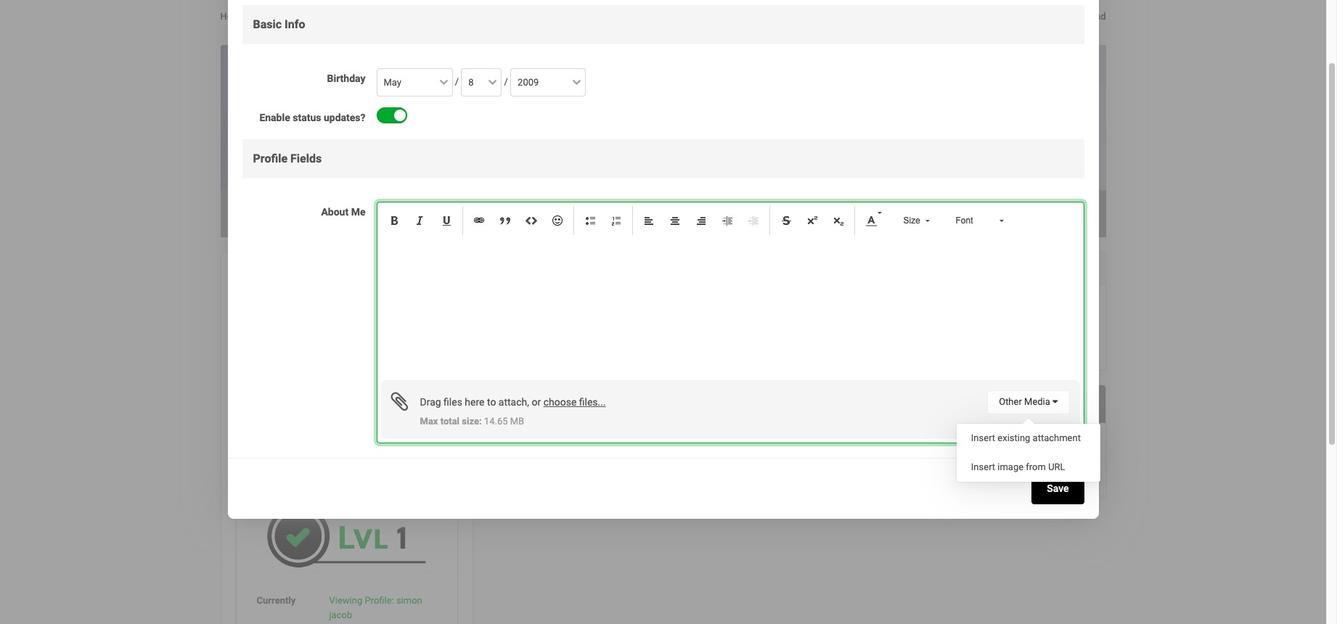 Task type: vqa. For each thing, say whether or not it's contained in the screenshot.
Home
yes



Task type: describe. For each thing, give the bounding box(es) containing it.
applied
[[373, 302, 404, 312]]

link image
[[473, 215, 485, 227]]

Enter your text; hold cmd and right click for more options text field
[[381, 235, 1080, 381]]

about me
[[321, 206, 366, 218]]

enable
[[260, 112, 290, 124]]

files...
[[579, 397, 606, 408]]

fields
[[291, 151, 322, 165]]

center image
[[669, 215, 681, 227]]

insert/remove numbered list image
[[610, 215, 622, 227]]

profile:
[[365, 596, 394, 607]]

media
[[1025, 397, 1051, 408]]

status
[[293, 112, 321, 124]]

currently
[[257, 596, 296, 607]]

updates?
[[324, 112, 366, 124]]

code image
[[525, 215, 537, 227]]

last
[[512, 201, 534, 211]]

see my activity
[[1019, 207, 1084, 218]]

visited
[[536, 201, 568, 211]]

url
[[1049, 462, 1066, 473]]

jacob up joined
[[421, 139, 470, 163]]

files
[[444, 397, 463, 408]]

joined
[[412, 201, 442, 211]]

0 vertical spatial simon jacob
[[261, 11, 313, 22]]

simon jacob has no recent activity to show
[[689, 453, 908, 466]]

mark site read link
[[1025, 11, 1106, 22]]

insert image from url
[[972, 462, 1066, 473]]

home
[[220, 11, 248, 22]]

align right image
[[695, 215, 707, 227]]

other
[[999, 397, 1022, 408]]

mark
[[1046, 11, 1067, 22]]

quote image
[[499, 215, 511, 227]]

newspaper o image
[[1006, 208, 1016, 217]]

viewing profile: simon jacob
[[329, 596, 422, 621]]

size:
[[462, 416, 482, 427]]

home link
[[220, 9, 261, 24]]

simon jacob link
[[261, 11, 313, 22]]

now
[[546, 214, 565, 225]]

increase indent image
[[721, 215, 733, 227]]

choose files... link
[[544, 397, 606, 408]]

profile
[[253, 151, 288, 165]]

images
[[932, 402, 965, 414]]

minutes
[[426, 214, 463, 225]]

see my activity link
[[992, 199, 1098, 227]]

0 warning points no restrictions being applied
[[284, 283, 404, 312]]

choose
[[544, 397, 577, 408]]

jacob left the has
[[724, 453, 752, 466]]

joined 14 minutes ago
[[412, 201, 483, 225]]

simon inside viewing profile: simon jacob
[[396, 596, 422, 607]]

warning
[[294, 283, 341, 299]]

about simon jacob
[[248, 455, 336, 465]]

toolbar inside about me element
[[381, 206, 1016, 235]]

drag files here to attach, or choose files...
[[420, 397, 606, 408]]

viewing
[[329, 596, 363, 607]]

read
[[1088, 11, 1106, 22]]

insert for insert image from url
[[972, 462, 996, 473]]

see
[[1021, 207, 1037, 218]]

posts 0
[[355, 201, 382, 225]]

0 inside posts 0
[[355, 214, 361, 225]]

insert/remove bulleted list image
[[584, 215, 596, 227]]

here
[[465, 397, 485, 408]]

subscript image
[[833, 215, 844, 227]]

ago
[[466, 214, 483, 225]]

size button
[[893, 206, 938, 235]]

0 inside 0 warning points no restrictions being applied
[[284, 283, 291, 299]]

max
[[420, 416, 438, 427]]

posts
[[355, 201, 382, 211]]

mb
[[510, 416, 524, 427]]



Task type: locate. For each thing, give the bounding box(es) containing it.
or
[[532, 397, 541, 408]]

superscript image
[[806, 215, 818, 227]]

has
[[755, 453, 774, 466]]

profile fields
[[253, 151, 322, 165]]

max total size: 14.65 mb
[[420, 416, 524, 427]]

birthday
[[327, 72, 366, 84]]

0 horizontal spatial 0
[[284, 283, 291, 299]]

0 horizontal spatial activity
[[828, 453, 864, 466]]

1 horizontal spatial no
[[320, 397, 332, 408]]

image
[[998, 462, 1024, 473]]

1 vertical spatial to
[[867, 453, 878, 466]]

basic info
[[253, 17, 305, 31]]

last visited just now
[[512, 201, 568, 225]]

0 horizontal spatial about
[[248, 455, 276, 465]]

insert existing attachment link
[[957, 424, 1101, 453]]

my
[[1039, 207, 1052, 218]]

activity right recent
[[828, 453, 864, 466]]

activity
[[1054, 207, 1084, 218], [828, 453, 864, 466]]

no
[[284, 302, 296, 312], [320, 397, 332, 408]]

to left show in the bottom right of the page
[[867, 453, 878, 466]]

viewing profile: simon jacob link
[[329, 596, 422, 621]]

insert for insert existing attachment
[[972, 433, 996, 443]]

total
[[441, 416, 460, 427]]

1 horizontal spatial activity
[[1054, 207, 1084, 218]]

drag
[[420, 397, 441, 408]]

jacob right basic
[[289, 11, 313, 22]]

simon
[[261, 11, 287, 22], [361, 139, 416, 163], [689, 453, 721, 466], [278, 455, 306, 465], [396, 596, 422, 607]]

jacob
[[289, 11, 313, 22], [421, 139, 470, 163], [724, 453, 752, 466], [308, 455, 336, 465], [329, 610, 352, 621]]

being
[[348, 302, 371, 312]]

insert existing attachment
[[972, 433, 1081, 443]]

1 horizontal spatial about
[[321, 206, 349, 218]]

1 horizontal spatial simon jacob
[[361, 139, 470, 163]]

italic (⌘+i) image
[[414, 215, 426, 227]]

to
[[487, 397, 496, 408], [867, 453, 878, 466]]

decrease indent image
[[748, 215, 759, 227]]

0 vertical spatial about
[[321, 206, 349, 218]]

no followers
[[320, 397, 373, 408]]

font
[[956, 216, 974, 226]]

strikethrough image
[[780, 215, 792, 227]]

insert image from url link
[[957, 453, 1101, 482]]

just
[[524, 214, 544, 225]]

2 / from the left
[[502, 76, 511, 87]]

0 left 'warning'
[[284, 283, 291, 299]]

simon jacob
[[261, 11, 313, 22], [361, 139, 470, 163]]

align left image
[[643, 215, 655, 227]]

from
[[1026, 462, 1046, 473]]

activity inside see my activity 'link'
[[1054, 207, 1084, 218]]

1 insert from the top
[[972, 433, 996, 443]]

attachment
[[1033, 433, 1081, 443]]

show
[[880, 453, 908, 466]]

0 horizontal spatial simon jacob
[[261, 11, 313, 22]]

mark site read
[[1043, 11, 1106, 22]]

images link
[[798, 393, 1098, 423]]

save button
[[1032, 473, 1085, 505]]

to inside about me element
[[487, 397, 496, 408]]

restrictions
[[298, 302, 345, 312]]

about inside about me element
[[321, 206, 349, 218]]

size
[[904, 216, 921, 226]]

insert left image
[[972, 462, 996, 473]]

attach,
[[499, 397, 529, 408]]

underline (⌘+u) image
[[440, 215, 452, 227]]

recent
[[792, 453, 825, 466]]

followers
[[335, 397, 373, 408]]

images tab list
[[499, 393, 1098, 423]]

0 horizontal spatial /
[[453, 76, 461, 87]]

points
[[345, 283, 381, 299]]

0 vertical spatial no
[[284, 302, 296, 312]]

emoji image
[[552, 215, 563, 227]]

jacob down viewing
[[329, 610, 352, 621]]

14
[[412, 214, 424, 225]]

0 horizontal spatial to
[[487, 397, 496, 408]]

other media
[[999, 397, 1053, 408]]

1 vertical spatial 0
[[284, 283, 291, 299]]

save
[[1047, 483, 1069, 494]]

no left restrictions
[[284, 302, 296, 312]]

other media button
[[988, 391, 1070, 414]]

2 insert from the top
[[972, 462, 996, 473]]

1
[[386, 171, 392, 182]]

0 vertical spatial to
[[487, 397, 496, 408]]

level 1
[[361, 171, 392, 182]]

14.65
[[484, 416, 508, 427]]

switch
[[377, 108, 407, 124]]

0 vertical spatial activity
[[1054, 207, 1084, 218]]

1 horizontal spatial 0
[[355, 214, 361, 225]]

0 down posts
[[355, 214, 361, 225]]

1 vertical spatial no
[[320, 397, 332, 408]]

about me element
[[242, 202, 1085, 444]]

1 horizontal spatial to
[[867, 453, 878, 466]]

to right here
[[487, 397, 496, 408]]

0 horizontal spatial no
[[284, 302, 296, 312]]

existing
[[998, 433, 1031, 443]]

activity right 'my'
[[1054, 207, 1084, 218]]

1 horizontal spatial /
[[502, 76, 511, 87]]

site
[[1070, 11, 1085, 22]]

paperclip image
[[391, 391, 408, 413]]

1 vertical spatial activity
[[828, 453, 864, 466]]

about for about simon jacob
[[248, 455, 276, 465]]

no inside 0 warning points no restrictions being applied
[[284, 302, 296, 312]]

0
[[355, 214, 361, 225], [284, 283, 291, 299]]

insert left existing
[[972, 433, 996, 443]]

1 vertical spatial simon jacob
[[361, 139, 470, 163]]

basic
[[253, 17, 282, 31]]

about for about me
[[321, 206, 349, 218]]

info
[[285, 17, 305, 31]]

0 vertical spatial 0
[[355, 214, 361, 225]]

about
[[321, 206, 349, 218], [248, 455, 276, 465]]

toolbar
[[381, 206, 1016, 235]]

me
[[351, 206, 366, 218]]

insert inside "link"
[[972, 433, 996, 443]]

jacob inside viewing profile: simon jacob
[[329, 610, 352, 621]]

font button
[[945, 206, 1012, 235]]

0 vertical spatial insert
[[972, 433, 996, 443]]

no left "followers"
[[320, 397, 332, 408]]

bold (⌘+b) image
[[388, 215, 400, 227]]

jacob down no followers
[[308, 455, 336, 465]]

caret down image
[[1053, 398, 1058, 407]]

no
[[776, 453, 789, 466]]

toolbar containing size
[[381, 206, 1016, 235]]

insert
[[972, 433, 996, 443], [972, 462, 996, 473]]

1 vertical spatial insert
[[972, 462, 996, 473]]

1 / from the left
[[453, 76, 461, 87]]

level
[[361, 171, 383, 182]]

/
[[453, 76, 461, 87], [502, 76, 511, 87]]

1 vertical spatial about
[[248, 455, 276, 465]]

enable status updates?
[[260, 112, 366, 124]]



